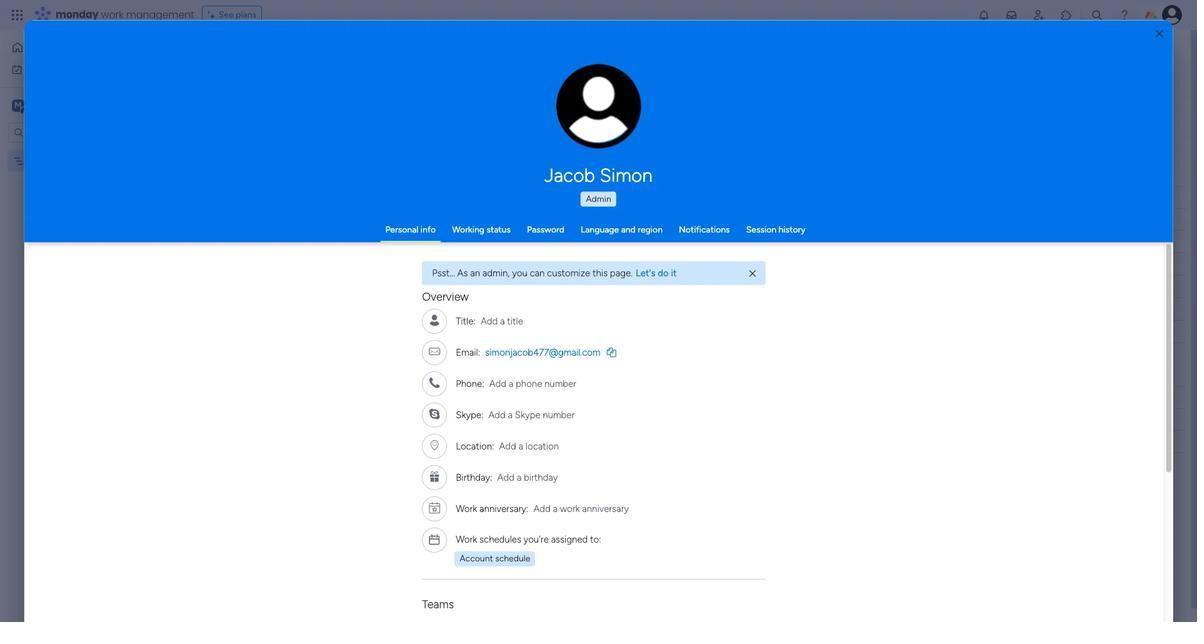 Task type: locate. For each thing, give the bounding box(es) containing it.
psst... as an admin, you can customize this page. let's do it
[[432, 267, 677, 278]]

skype:
[[456, 409, 484, 420]]

you
[[512, 267, 528, 278]]

0 vertical spatial it
[[561, 236, 567, 247]]

not started
[[517, 215, 564, 225]]

my
[[28, 63, 40, 74]]

working left status
[[452, 224, 485, 235]]

see
[[219, 9, 234, 20], [570, 69, 585, 79]]

working down password
[[515, 236, 547, 247]]

nov for nov 17
[[616, 237, 631, 247]]

2 vertical spatial nov
[[616, 282, 631, 292]]

this
[[593, 267, 608, 278]]

0 horizontal spatial work
[[42, 63, 61, 74]]

stands.
[[563, 69, 591, 80]]

1 vertical spatial and
[[621, 224, 636, 235]]

copied! image
[[607, 347, 616, 357]]

nov left 19
[[616, 282, 631, 292]]

add up "birthday: add a birthday"
[[499, 440, 516, 452]]

2 work from the top
[[456, 534, 477, 545]]

it
[[561, 236, 567, 247], [671, 267, 677, 278]]

3 nov from the top
[[616, 282, 631, 292]]

a up the assigned
[[553, 503, 558, 514]]

stuck
[[529, 281, 552, 292]]

2 nov from the top
[[616, 260, 631, 269]]

1 horizontal spatial see
[[570, 69, 585, 79]]

notifications
[[679, 224, 730, 235]]

1 horizontal spatial it
[[671, 267, 677, 278]]

work for my
[[42, 63, 61, 74]]

number for phone: add a phone number
[[545, 378, 577, 389]]

working
[[452, 224, 485, 235], [515, 236, 547, 247]]

list box
[[0, 148, 159, 340]]

0 horizontal spatial and
[[416, 69, 431, 80]]

language
[[581, 224, 619, 235]]

a for phone
[[509, 378, 514, 389]]

0 horizontal spatial working
[[452, 224, 485, 235]]

session history link
[[747, 224, 806, 235]]

to:
[[590, 534, 601, 545]]

see left more
[[570, 69, 585, 79]]

see inside see plans "button"
[[219, 9, 234, 20]]

help image
[[1119, 9, 1131, 21]]

see plans
[[219, 9, 257, 20]]

add for add a skype number
[[489, 409, 506, 420]]

17
[[633, 237, 641, 247]]

1 vertical spatial work
[[456, 534, 477, 545]]

2 of from the left
[[476, 69, 484, 80]]

can
[[530, 267, 545, 278]]

1 vertical spatial work
[[42, 63, 61, 74]]

add right skype:
[[489, 409, 506, 420]]

1 vertical spatial nov
[[616, 260, 631, 269]]

of right type
[[261, 69, 269, 80]]

location
[[526, 440, 559, 452]]

and up nov 17
[[621, 224, 636, 235]]

m
[[14, 100, 22, 110]]

0 horizontal spatial it
[[561, 236, 567, 247]]

working status
[[452, 224, 511, 235]]

and left keep
[[416, 69, 431, 80]]

work for work schedules you're assigned to:
[[456, 534, 477, 545]]

a
[[500, 315, 505, 327], [509, 378, 514, 389], [508, 409, 513, 420], [519, 440, 523, 452], [517, 472, 522, 483], [553, 503, 558, 514]]

overview
[[422, 290, 469, 304]]

account schedule button
[[455, 552, 536, 567]]

1 vertical spatial working
[[515, 236, 547, 247]]

account schedule
[[460, 553, 531, 564]]

a left "birthday"
[[517, 472, 522, 483]]

work down birthday:
[[456, 503, 477, 514]]

work up account
[[456, 534, 477, 545]]

an
[[470, 267, 480, 278]]

1 vertical spatial see
[[570, 69, 585, 79]]

number right skype
[[543, 409, 575, 420]]

number right 'phone'
[[545, 378, 577, 389]]

simonjacob477@gmail.com
[[485, 347, 601, 358]]

birthday
[[524, 472, 558, 483]]

add right phone:
[[489, 378, 507, 389]]

add down location: add a location
[[497, 472, 515, 483]]

add right title:
[[481, 315, 498, 327]]

add down "birthday"
[[534, 503, 551, 514]]

project 1
[[236, 237, 270, 248]]

language and region
[[581, 224, 663, 235]]

0 vertical spatial see
[[219, 9, 234, 20]]

project
[[236, 237, 265, 248]]

add for add a phone number
[[489, 378, 507, 389]]

1 horizontal spatial work
[[101, 8, 124, 22]]

a left title
[[500, 315, 505, 327]]

nov down language and region
[[616, 237, 631, 247]]

1 horizontal spatial working
[[515, 236, 547, 247]]

18
[[633, 260, 641, 269]]

skype
[[515, 409, 541, 420]]

0 vertical spatial nov
[[616, 237, 631, 247]]

work
[[101, 8, 124, 22], [42, 63, 61, 74], [560, 503, 580, 514]]

customize
[[547, 267, 590, 278]]

0 horizontal spatial see
[[219, 9, 234, 20]]

nov 17
[[616, 237, 641, 247]]

of right 'track' at the left top of page
[[476, 69, 484, 80]]

0 vertical spatial number
[[545, 378, 577, 389]]

add for add a birthday
[[497, 472, 515, 483]]

nov left 18
[[616, 260, 631, 269]]

due
[[609, 192, 624, 202]]

1 nov from the top
[[616, 237, 631, 247]]

assigned
[[551, 534, 588, 545]]

working for working status
[[452, 224, 485, 235]]

skype: add a skype number
[[456, 409, 575, 420]]

search everything image
[[1091, 9, 1104, 21]]

status
[[487, 224, 511, 235]]

a left location
[[519, 440, 523, 452]]

personal info link
[[386, 224, 436, 235]]

a left skype
[[508, 409, 513, 420]]

nov for nov 18
[[616, 260, 631, 269]]

0 vertical spatial work
[[456, 503, 477, 514]]

workspace image
[[12, 99, 24, 112]]

date
[[626, 192, 644, 202]]

a for location
[[519, 440, 523, 452]]

option
[[0, 149, 159, 152]]

jacob simon image
[[1163, 5, 1183, 25]]

dapulse x slim image
[[750, 268, 756, 279]]

1 work from the top
[[456, 503, 477, 514]]

it right the on
[[561, 236, 567, 247]]

work right monday
[[101, 8, 124, 22]]

0 vertical spatial work
[[101, 8, 124, 22]]

number
[[545, 378, 577, 389], [543, 409, 575, 420]]

password
[[527, 224, 565, 235]]

1 horizontal spatial of
[[476, 69, 484, 80]]

Search in workspace field
[[26, 125, 104, 139]]

1 vertical spatial number
[[543, 409, 575, 420]]

a left 'phone'
[[509, 378, 514, 389]]

picture
[[586, 124, 612, 133]]

see left plans at the top left of the page
[[219, 9, 234, 20]]

phone: add a phone number
[[456, 378, 577, 389]]

0 vertical spatial working
[[452, 224, 485, 235]]

schedule
[[495, 553, 531, 564]]

psst...
[[432, 267, 455, 278]]

profile
[[603, 113, 626, 122]]

add
[[481, 315, 498, 327], [489, 378, 507, 389], [489, 409, 506, 420], [499, 440, 516, 452], [497, 472, 515, 483], [534, 503, 551, 514]]

of
[[261, 69, 269, 80], [476, 69, 484, 80]]

2 horizontal spatial work
[[560, 503, 580, 514]]

manage any type of project. assign owners, set timelines and keep track of where your project stands.
[[191, 69, 591, 80]]

work right my
[[42, 63, 61, 74]]

notifications image
[[978, 9, 991, 21]]

0 horizontal spatial of
[[261, 69, 269, 80]]

on
[[549, 236, 559, 247]]

work
[[456, 503, 477, 514], [456, 534, 477, 545]]

it right the do
[[671, 267, 677, 278]]

work up the assigned
[[560, 503, 580, 514]]

set
[[365, 69, 377, 80]]

you're
[[524, 534, 549, 545]]

close image
[[1156, 29, 1164, 38]]

done
[[530, 259, 551, 270]]

work inside button
[[42, 63, 61, 74]]

location: add a location
[[456, 440, 559, 452]]



Task type: vqa. For each thing, say whether or not it's contained in the screenshot.


Task type: describe. For each thing, give the bounding box(es) containing it.
0 vertical spatial and
[[416, 69, 431, 80]]

19
[[633, 282, 641, 292]]

title
[[507, 315, 523, 327]]

page.
[[610, 267, 633, 278]]

project
[[532, 69, 561, 80]]

phone:
[[456, 378, 484, 389]]

apps image
[[1061, 9, 1073, 21]]

see more
[[570, 69, 608, 79]]

see more link
[[569, 68, 609, 81]]

title:
[[456, 315, 476, 327]]

v2 done deadline image
[[587, 259, 597, 271]]

nov for nov 19
[[616, 282, 631, 292]]

workspace selection element
[[12, 98, 104, 114]]

main workspace
[[29, 99, 103, 111]]

teams
[[422, 598, 454, 612]]

as
[[457, 267, 468, 278]]

inbox image
[[1006, 9, 1018, 21]]

my work
[[28, 63, 61, 74]]

working on it
[[515, 236, 567, 247]]

project.
[[271, 69, 301, 80]]

1 vertical spatial it
[[671, 267, 677, 278]]

personal
[[386, 224, 419, 235]]

personal info
[[386, 224, 436, 235]]

owners,
[[332, 69, 362, 80]]

your
[[513, 69, 530, 80]]

account
[[460, 553, 493, 564]]

2 vertical spatial work
[[560, 503, 580, 514]]

work for work anniversary: add a work anniversary
[[456, 503, 477, 514]]

phone
[[516, 378, 542, 389]]

select product image
[[11, 9, 24, 21]]

1 of from the left
[[261, 69, 269, 80]]

1
[[267, 237, 270, 248]]

a for birthday
[[517, 472, 522, 483]]

track
[[454, 69, 474, 80]]

notifications link
[[679, 224, 730, 235]]

work anniversary: add a work anniversary
[[456, 503, 629, 514]]

management
[[126, 8, 194, 22]]

birthday:
[[456, 472, 492, 483]]

title: add a title
[[456, 315, 523, 327]]

work for monday
[[101, 8, 124, 22]]

number for skype: add a skype number
[[543, 409, 575, 420]]

session
[[747, 224, 777, 235]]

email:
[[456, 347, 480, 358]]

session history
[[747, 224, 806, 235]]

add for add a location
[[499, 440, 516, 452]]

where
[[486, 69, 511, 80]]

assign
[[304, 69, 330, 80]]

type
[[241, 69, 259, 80]]

admin,
[[483, 267, 510, 278]]

plans
[[236, 9, 257, 20]]

nov 18
[[616, 260, 641, 269]]

simon
[[600, 164, 653, 186]]

home image
[[11, 41, 24, 54]]

not
[[517, 215, 533, 225]]

invite members image
[[1033, 9, 1046, 21]]

nov 19
[[616, 282, 641, 292]]

add for add a title
[[481, 315, 498, 327]]

teams button
[[422, 598, 454, 612]]

region
[[638, 224, 663, 235]]

1 horizontal spatial and
[[621, 224, 636, 235]]

a for skype
[[508, 409, 513, 420]]

jacob
[[545, 164, 595, 186]]

admin
[[586, 193, 612, 204]]

anniversary:
[[480, 503, 529, 514]]

language and region link
[[581, 224, 663, 235]]

a for title
[[500, 315, 505, 327]]

anniversary
[[582, 503, 629, 514]]

password link
[[527, 224, 565, 235]]

workspace
[[53, 99, 103, 111]]

let's
[[636, 267, 656, 278]]

change profile picture button
[[557, 64, 642, 149]]

monday
[[56, 8, 99, 22]]

Due date field
[[605, 190, 647, 204]]

due date
[[609, 192, 644, 202]]

any
[[225, 69, 239, 80]]

see plans button
[[202, 6, 262, 24]]

change profile picture
[[573, 113, 626, 133]]

schedules
[[480, 534, 521, 545]]

see for see more
[[570, 69, 585, 79]]

change
[[573, 113, 601, 122]]

location:
[[456, 440, 494, 452]]

my work button
[[8, 59, 134, 79]]

see for see plans
[[219, 9, 234, 20]]

keep
[[433, 69, 452, 80]]

jacob simon
[[545, 164, 653, 186]]

more
[[587, 69, 608, 79]]

work schedules you're assigned to:
[[456, 534, 601, 545]]

working for working on it
[[515, 236, 547, 247]]

jacob simon button
[[427, 164, 771, 186]]



